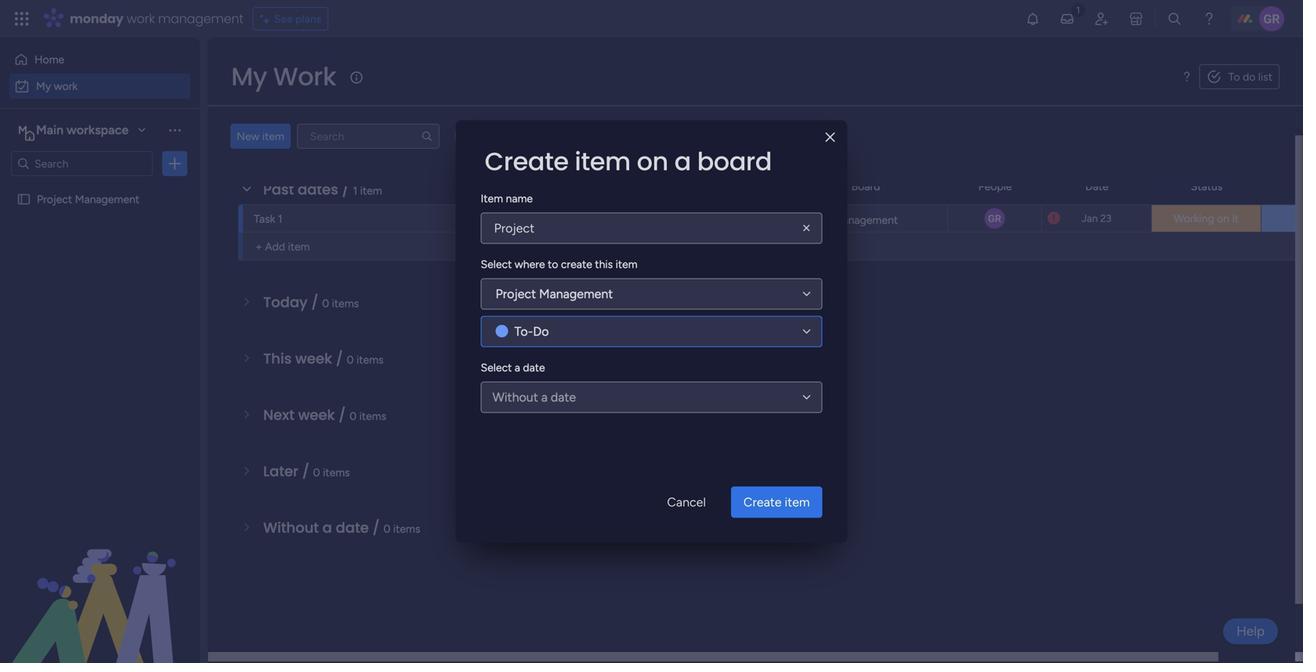 Task type: locate. For each thing, give the bounding box(es) containing it.
1 vertical spatial week
[[298, 406, 335, 426]]

a for without a date / 0 items
[[323, 519, 332, 538]]

work for my
[[54, 80, 78, 93]]

week right this on the left bottom of page
[[295, 349, 332, 369]]

2 horizontal spatial management
[[834, 214, 898, 227]]

For example, project proposal text field
[[481, 213, 823, 244]]

create right cancel button
[[744, 495, 782, 510]]

work inside option
[[54, 80, 78, 93]]

0 inside later / 0 items
[[313, 466, 320, 480]]

1 vertical spatial 1
[[278, 212, 283, 226]]

help button
[[1224, 619, 1278, 645]]

home
[[34, 53, 64, 66]]

0 vertical spatial management
[[75, 193, 140, 206]]

0 vertical spatial without
[[493, 390, 538, 405]]

item
[[481, 192, 503, 205]]

task 1
[[254, 212, 283, 226]]

work for monday
[[127, 10, 155, 27]]

my left work
[[231, 59, 267, 94]]

1 right dates
[[353, 184, 358, 198]]

0 horizontal spatial my
[[36, 80, 51, 93]]

1 horizontal spatial create
[[744, 495, 782, 510]]

to do list button
[[1200, 64, 1280, 89]]

0 horizontal spatial to-do
[[515, 325, 549, 339]]

later
[[263, 462, 299, 482]]

1 vertical spatial date
[[551, 390, 576, 405]]

management inside list box
[[75, 193, 140, 206]]

management down create
[[539, 287, 613, 302]]

1 horizontal spatial project management
[[496, 287, 613, 302]]

dates
[[298, 180, 338, 200]]

name
[[506, 192, 533, 205]]

project management link
[[793, 205, 938, 232]]

project management
[[37, 193, 140, 206], [796, 214, 898, 227], [496, 287, 613, 302]]

item inside past dates / 1 item
[[360, 184, 382, 198]]

0 vertical spatial select
[[481, 258, 512, 271]]

0 vertical spatial create
[[485, 144, 569, 179]]

0 vertical spatial to-do
[[673, 214, 701, 227]]

1 select from the top
[[481, 258, 512, 271]]

0 inside today / 0 items
[[322, 297, 329, 310]]

week for next
[[298, 406, 335, 426]]

0 vertical spatial do
[[688, 214, 701, 227]]

0 vertical spatial project management
[[37, 193, 140, 206]]

0 vertical spatial work
[[127, 10, 155, 27]]

0 horizontal spatial do
[[533, 325, 549, 339]]

1 vertical spatial work
[[54, 80, 78, 93]]

1 vertical spatial without
[[263, 519, 319, 538]]

1 horizontal spatial to-
[[673, 214, 688, 227]]

1 vertical spatial create
[[744, 495, 782, 510]]

do
[[1243, 70, 1256, 83]]

to-do right v2 circle icon
[[515, 325, 549, 339]]

close image
[[826, 132, 835, 143]]

work down home
[[54, 80, 78, 93]]

1 vertical spatial project management
[[796, 214, 898, 227]]

jan
[[1082, 212, 1098, 225]]

1 vertical spatial select
[[481, 361, 512, 375]]

1 vertical spatial to-
[[515, 325, 533, 339]]

main workspace
[[36, 123, 129, 138]]

it
[[1233, 212, 1239, 225]]

see
[[274, 12, 293, 25]]

2 vertical spatial project management
[[496, 287, 613, 302]]

notifications image
[[1025, 11, 1041, 27]]

on left it in the right of the page
[[1217, 212, 1230, 225]]

create for create item
[[744, 495, 782, 510]]

1 image
[[1072, 1, 1086, 18]]

0 horizontal spatial work
[[54, 80, 78, 93]]

work right the monday
[[127, 10, 155, 27]]

+ add item
[[256, 240, 310, 254]]

None search field
[[297, 124, 440, 149]]

select for select a date
[[481, 361, 512, 375]]

without
[[493, 390, 538, 405], [263, 519, 319, 538]]

to-do
[[673, 214, 701, 227], [515, 325, 549, 339]]

0
[[322, 297, 329, 310], [347, 354, 354, 367], [350, 410, 357, 423], [313, 466, 320, 480], [384, 523, 391, 536]]

1 horizontal spatial on
[[1217, 212, 1230, 225]]

0 horizontal spatial 1
[[278, 212, 283, 226]]

0 vertical spatial on
[[637, 144, 668, 179]]

0 horizontal spatial management
[[75, 193, 140, 206]]

project
[[37, 193, 72, 206], [796, 214, 831, 227], [496, 287, 536, 302]]

2 vertical spatial management
[[539, 287, 613, 302]]

without down select a date
[[493, 390, 538, 405]]

to
[[1229, 70, 1241, 83]]

1 horizontal spatial date
[[523, 361, 545, 375]]

0 horizontal spatial create
[[485, 144, 569, 179]]

my down home
[[36, 80, 51, 93]]

create inside create item button
[[744, 495, 782, 510]]

do down board on the top of page
[[688, 214, 701, 227]]

Search in workspace field
[[33, 155, 131, 173]]

workspace selection element
[[15, 121, 131, 141]]

0 horizontal spatial without
[[263, 519, 319, 538]]

update feed image
[[1060, 11, 1075, 27]]

items inside next week / 0 items
[[359, 410, 387, 423]]

to-
[[673, 214, 688, 227], [515, 325, 533, 339]]

to-do down board on the top of page
[[673, 214, 701, 227]]

workspace
[[67, 123, 129, 138]]

1
[[353, 184, 358, 198], [278, 212, 283, 226]]

management down the board
[[834, 214, 898, 227]]

0 horizontal spatial date
[[336, 519, 369, 538]]

next week / 0 items
[[263, 406, 387, 426]]

1 horizontal spatial project
[[496, 287, 536, 302]]

m
[[18, 123, 27, 137]]

my
[[231, 59, 267, 94], [36, 80, 51, 93]]

without a date
[[493, 390, 576, 405]]

select left where
[[481, 258, 512, 271]]

this
[[263, 349, 292, 369]]

home link
[[9, 47, 190, 72]]

do
[[688, 214, 701, 227], [533, 325, 549, 339]]

0 vertical spatial date
[[523, 361, 545, 375]]

items inside without a date / 0 items
[[393, 523, 420, 536]]

on up for example, project proposal text box
[[637, 144, 668, 179]]

1 horizontal spatial my
[[231, 59, 267, 94]]

1 horizontal spatial management
[[539, 287, 613, 302]]

item
[[262, 130, 284, 143], [575, 144, 631, 179], [360, 184, 382, 198], [288, 240, 310, 254], [616, 258, 638, 271], [785, 495, 810, 510]]

1 vertical spatial do
[[533, 325, 549, 339]]

a up "without a date" in the bottom left of the page
[[515, 361, 520, 375]]

on
[[637, 144, 668, 179], [1217, 212, 1230, 225]]

working
[[1174, 212, 1215, 225]]

2 select from the top
[[481, 361, 512, 375]]

project management down search in workspace field
[[37, 193, 140, 206]]

my work
[[36, 80, 78, 93]]

where
[[515, 258, 545, 271]]

work
[[273, 59, 336, 94]]

/
[[342, 180, 349, 200], [311, 293, 319, 313], [336, 349, 343, 369], [339, 406, 346, 426], [302, 462, 309, 482], [373, 519, 380, 538]]

0 horizontal spatial project management
[[37, 193, 140, 206]]

this week / 0 items
[[263, 349, 384, 369]]

week right next
[[298, 406, 335, 426]]

create up name in the top of the page
[[485, 144, 569, 179]]

without down later
[[263, 519, 319, 538]]

select down v2 circle icon
[[481, 361, 512, 375]]

2 vertical spatial date
[[336, 519, 369, 538]]

create for create item on a board
[[485, 144, 569, 179]]

add
[[265, 240, 285, 254]]

items inside later / 0 items
[[323, 466, 350, 480]]

item name
[[481, 192, 533, 205]]

0 vertical spatial project
[[37, 193, 72, 206]]

+
[[256, 240, 262, 254]]

0 inside without a date / 0 items
[[384, 523, 391, 536]]

week
[[295, 349, 332, 369], [298, 406, 335, 426]]

public board image
[[16, 192, 31, 207]]

project management down "to"
[[496, 287, 613, 302]]

create
[[485, 144, 569, 179], [744, 495, 782, 510]]

0 vertical spatial week
[[295, 349, 332, 369]]

1 horizontal spatial 1
[[353, 184, 358, 198]]

main
[[36, 123, 64, 138]]

list
[[1259, 70, 1273, 83]]

work
[[127, 10, 155, 27], [54, 80, 78, 93]]

1 right task
[[278, 212, 283, 226]]

items inside today / 0 items
[[332, 297, 359, 310]]

project management down the board
[[796, 214, 898, 227]]

a
[[675, 144, 691, 179], [515, 361, 520, 375], [541, 390, 548, 405], [323, 519, 332, 538]]

2 horizontal spatial project
[[796, 214, 831, 227]]

management
[[75, 193, 140, 206], [834, 214, 898, 227], [539, 287, 613, 302]]

my inside option
[[36, 80, 51, 93]]

1 horizontal spatial to-do
[[673, 214, 701, 227]]

v2 overdue deadline image
[[1048, 211, 1061, 226]]

items
[[332, 297, 359, 310], [357, 354, 384, 367], [359, 410, 387, 423], [323, 466, 350, 480], [393, 523, 420, 536]]

monday marketplace image
[[1129, 11, 1144, 27]]

a down select a date
[[541, 390, 548, 405]]

create item
[[744, 495, 810, 510]]

items inside the this week / 0 items
[[357, 354, 384, 367]]

people
[[979, 180, 1012, 193]]

0 horizontal spatial project
[[37, 193, 72, 206]]

2 horizontal spatial date
[[551, 390, 576, 405]]

project management inside list box
[[37, 193, 140, 206]]

do right v2 circle icon
[[533, 325, 549, 339]]

management down search in workspace field
[[75, 193, 140, 206]]

1 vertical spatial on
[[1217, 212, 1230, 225]]

without a date / 0 items
[[263, 519, 420, 538]]

date
[[523, 361, 545, 375], [551, 390, 576, 405], [336, 519, 369, 538]]

1 horizontal spatial work
[[127, 10, 155, 27]]

a down later / 0 items
[[323, 519, 332, 538]]

select
[[481, 258, 512, 271], [481, 361, 512, 375]]

1 horizontal spatial without
[[493, 390, 538, 405]]

1 vertical spatial management
[[834, 214, 898, 227]]

1 horizontal spatial do
[[688, 214, 701, 227]]

board
[[852, 180, 881, 193]]

0 vertical spatial 1
[[353, 184, 358, 198]]

option
[[0, 185, 200, 189]]



Task type: vqa. For each thing, say whether or not it's contained in the screenshot.
"ADD"
yes



Task type: describe. For each thing, give the bounding box(es) containing it.
monday work management
[[70, 10, 244, 27]]

my work link
[[9, 74, 190, 99]]

0 inside the this week / 0 items
[[347, 354, 354, 367]]

project inside list box
[[37, 193, 72, 206]]

cancel button
[[655, 487, 719, 519]]

my for my work
[[36, 80, 51, 93]]

status
[[1191, 180, 1223, 193]]

search everything image
[[1167, 11, 1183, 27]]

select for select where to create this item
[[481, 258, 512, 271]]

date for select a date
[[523, 361, 545, 375]]

2 vertical spatial project
[[496, 287, 536, 302]]

invite members image
[[1094, 11, 1110, 27]]

this
[[595, 258, 613, 271]]

a left board on the top of page
[[675, 144, 691, 179]]

23
[[1101, 212, 1112, 225]]

without for without a date
[[493, 390, 538, 405]]

1 vertical spatial project
[[796, 214, 831, 227]]

a for without a date
[[541, 390, 548, 405]]

select a date
[[481, 361, 545, 375]]

select product image
[[14, 11, 30, 27]]

lottie animation image
[[0, 506, 200, 664]]

to do list
[[1229, 70, 1273, 83]]

week for this
[[295, 349, 332, 369]]

workspace image
[[15, 121, 31, 139]]

home option
[[9, 47, 190, 72]]

see plans button
[[253, 7, 329, 31]]

past
[[263, 180, 294, 200]]

plans
[[296, 12, 321, 25]]

date for without a date
[[551, 390, 576, 405]]

0 horizontal spatial to-
[[515, 325, 533, 339]]

new item button
[[230, 124, 291, 149]]

next
[[263, 406, 295, 426]]

cancel
[[667, 495, 706, 510]]

working on it
[[1174, 212, 1239, 225]]

new item
[[237, 130, 284, 143]]

today / 0 items
[[263, 293, 359, 313]]

monday
[[70, 10, 124, 27]]

v2 circle image
[[496, 325, 508, 339]]

help image
[[1202, 11, 1217, 27]]

create item button
[[731, 487, 823, 519]]

date
[[1086, 180, 1109, 193]]

1 vertical spatial to-do
[[515, 325, 549, 339]]

0 vertical spatial to-
[[673, 214, 688, 227]]

without for without a date / 0 items
[[263, 519, 319, 538]]

a for select a date
[[515, 361, 520, 375]]

my for my work
[[231, 59, 267, 94]]

board
[[697, 144, 772, 179]]

search image
[[421, 130, 433, 143]]

date for without a date / 0 items
[[336, 519, 369, 538]]

Filter dashboard by text search field
[[297, 124, 440, 149]]

create item on a board
[[485, 144, 772, 179]]

new
[[237, 130, 260, 143]]

lottie animation element
[[0, 506, 200, 664]]

greg robinson image
[[1260, 6, 1285, 31]]

past dates / 1 item
[[263, 180, 382, 200]]

1 inside past dates / 1 item
[[353, 184, 358, 198]]

see plans
[[274, 12, 321, 25]]

my work option
[[9, 74, 190, 99]]

jan 23
[[1082, 212, 1112, 225]]

help
[[1237, 624, 1265, 640]]

task
[[254, 212, 275, 226]]

to
[[548, 258, 558, 271]]

2 horizontal spatial project management
[[796, 214, 898, 227]]

my work
[[231, 59, 336, 94]]

0 horizontal spatial on
[[637, 144, 668, 179]]

select where to create this item
[[481, 258, 638, 271]]

today
[[263, 293, 308, 313]]

management
[[158, 10, 244, 27]]

project management list box
[[0, 183, 200, 424]]

0 inside next week / 0 items
[[350, 410, 357, 423]]

later / 0 items
[[263, 462, 350, 482]]

create
[[561, 258, 592, 271]]



